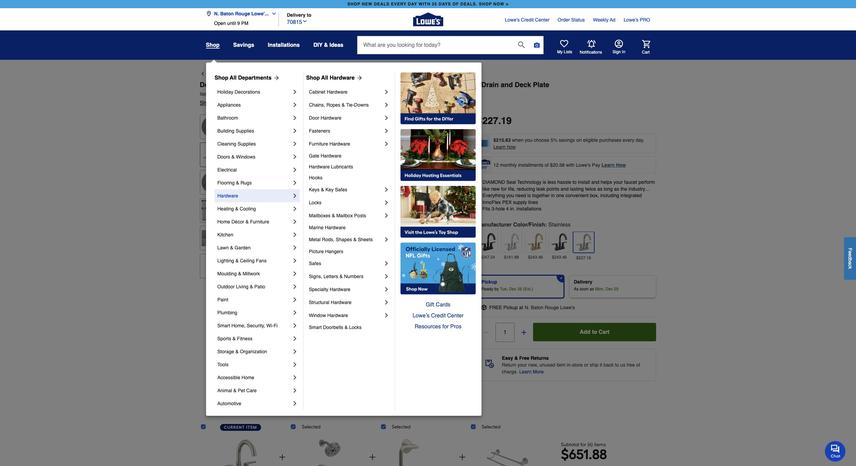 Task type: locate. For each thing, give the bounding box(es) containing it.
shop left now
[[479, 2, 492, 6]]

1 horizontal spatial faucets
[[425, 71, 446, 77]]

n. right location icon
[[214, 11, 219, 16]]

lines
[[528, 200, 538, 205]]

chevron right image for fasteners
[[383, 128, 390, 134]]

1 vertical spatial chevron down image
[[302, 18, 308, 24]]

chevron right image for door hardware
[[383, 115, 390, 121]]

hardware inside 'link'
[[331, 300, 352, 305]]

$243.46 for champagne bronze image
[[528, 255, 543, 260]]

hardware
[[330, 75, 355, 81], [327, 89, 348, 95], [321, 115, 342, 121], [330, 141, 350, 147], [321, 153, 342, 159], [309, 164, 330, 170], [217, 193, 238, 199], [325, 225, 346, 230], [330, 287, 351, 292], [331, 300, 352, 305], [327, 313, 348, 318]]

locks down keys
[[309, 200, 322, 205]]

0 horizontal spatial #
[[210, 91, 213, 97]]

flooring & rugs
[[217, 180, 252, 186]]

2 vertical spatial title image
[[202, 228, 223, 249]]

delivery up 70815
[[287, 12, 306, 18]]

0 vertical spatial plus image
[[521, 329, 527, 336]]

0 vertical spatial of
[[545, 162, 549, 168]]

plus image
[[278, 453, 287, 462], [368, 453, 377, 462]]

chevron right image for doors & windows
[[292, 153, 298, 160]]

delta down 4130955
[[214, 100, 227, 106]]

deals.
[[461, 2, 478, 6]]

of left $20.58
[[545, 162, 549, 168]]

0 horizontal spatial credit
[[431, 313, 446, 319]]

1 title image from the top
[[202, 144, 223, 165]]

item number 4 1 3 0 9 5 5 and model number 2 5 5 9 - s s m p u - d s t element
[[200, 91, 657, 97]]

$243.46 down venetian bronze image
[[552, 255, 567, 260]]

and up twice
[[592, 179, 600, 185]]

1 horizontal spatial furniture
[[309, 141, 328, 147]]

None search field
[[357, 36, 544, 60]]

electrical
[[217, 167, 237, 173]]

chevron right image for electrical
[[292, 166, 298, 173]]

2 # from the left
[[250, 91, 253, 97]]

credit up resources for pros
[[431, 313, 446, 319]]

shop
[[215, 75, 228, 81], [306, 75, 320, 81]]

rouge up "pm" on the left of the page
[[235, 11, 250, 16]]

search image
[[518, 41, 525, 48]]

dec inside delivery as soon as mon, dec 25
[[606, 287, 613, 292]]

chevron right image for bathroom
[[292, 115, 298, 121]]

shop for shop delta
[[200, 100, 213, 106]]

2 dec from the left
[[606, 287, 613, 292]]

& right "diy"
[[324, 42, 328, 48]]

1 vertical spatial pickup
[[504, 305, 518, 310]]

bathroom sink faucets
[[385, 71, 446, 77]]

& left tie-
[[342, 102, 345, 108]]

25 right mon, on the bottom of the page
[[614, 287, 619, 292]]

title image
[[202, 144, 223, 165], [202, 200, 223, 221], [202, 228, 223, 249]]

plus image
[[521, 329, 527, 336], [458, 453, 467, 462]]

0 horizontal spatial rouge
[[235, 11, 250, 16]]

home up the kitchen
[[217, 219, 230, 225]]

1 vertical spatial you
[[507, 193, 514, 198]]

dst
[[284, 91, 294, 97]]

0 vertical spatial with
[[466, 81, 480, 89]]

1 horizontal spatial delivery
[[574, 279, 593, 285]]

0 horizontal spatial dec
[[509, 287, 517, 292]]

for for subtotal for ( 4 ) items $ 651 .88
[[581, 442, 587, 448]]

technology
[[517, 179, 542, 185]]

smart down 'window'
[[309, 325, 322, 330]]

with right $20.58
[[566, 162, 575, 168]]

chevron down image inside 70815 button
[[302, 18, 308, 24]]

0 vertical spatial chevron down image
[[269, 11, 277, 16]]

0 horizontal spatial 25
[[432, 2, 437, 6]]

chevron down image
[[269, 11, 277, 16], [302, 18, 308, 24]]

credit up the search icon
[[521, 17, 534, 23]]

0 vertical spatial arrow right image
[[272, 75, 280, 81]]

1 horizontal spatial for
[[501, 186, 507, 192]]

# right model at the left top of the page
[[250, 91, 253, 97]]

1 shop from the left
[[215, 75, 228, 81]]

long
[[604, 186, 613, 192]]

sign in
[[613, 50, 626, 54]]

& left pet
[[233, 388, 237, 393]]

faucets
[[314, 71, 335, 77], [425, 71, 446, 77]]

safes inside keys & key safes link
[[335, 187, 347, 192]]

0 horizontal spatial plus image
[[458, 453, 467, 462]]

location image
[[206, 11, 211, 16]]

chevron right image for cabinet hardware
[[383, 89, 390, 95]]

all
[[230, 75, 237, 81], [321, 75, 328, 81]]

lowe's left pay
[[576, 162, 591, 168]]

for left pros on the bottom
[[443, 324, 449, 330]]

your inside easy & free returns return your new, unused item in-store or ship it back to us free of charge.
[[518, 362, 527, 368]]

1 vertical spatial with
[[566, 162, 575, 168]]

is
[[543, 179, 546, 185], [528, 193, 531, 198]]

Search Query text field
[[358, 36, 513, 54]]

option group
[[474, 273, 659, 301]]

2 plus image from the left
[[368, 453, 377, 462]]

pickup image
[[481, 305, 487, 310]]

70815 button
[[287, 17, 308, 26]]

installations
[[268, 42, 300, 48]]

bathroom right heads
[[385, 71, 411, 77]]

1 vertical spatial locks
[[349, 325, 362, 330]]

in inside the everything you need is together in one convenient box, including integrated innoflex pex supply lines fits 3-hole 4 in. installations
[[551, 193, 555, 198]]

lowe's down >
[[505, 17, 520, 23]]

2 vertical spatial for
[[581, 442, 587, 448]]

weekly ad link
[[593, 16, 616, 23]]

3 selected from the left
[[482, 424, 501, 430]]

1 horizontal spatial 25
[[614, 287, 619, 292]]

# right item
[[210, 91, 213, 97]]

0 horizontal spatial shop
[[348, 2, 361, 6]]

delta trinsic stainless 4-in centerset 2-handle watersense bathroom sink faucet with drain and deck plate item # 4130955 | model # 2559-ssmpu-dst
[[200, 81, 550, 97]]

0 horizontal spatial 4
[[506, 206, 509, 212]]

center for lowe's credit center
[[447, 313, 464, 319]]

soon
[[580, 287, 589, 292]]

supplies up cleaning supplies
[[236, 128, 254, 134]]

0 vertical spatial sink
[[412, 71, 424, 77]]

shop down open
[[206, 42, 220, 48]]

windows
[[236, 154, 255, 160]]

lighting
[[217, 258, 234, 264]]

1 vertical spatial and
[[592, 179, 600, 185]]

0 horizontal spatial delivery
[[287, 12, 306, 18]]

garden
[[235, 245, 251, 251]]

departments
[[238, 75, 272, 81]]

0 horizontal spatial faucets
[[314, 71, 335, 77]]

animal & pet care
[[217, 388, 257, 393]]

home up care at bottom
[[242, 375, 254, 380]]

$243.46 down champagne bronze image
[[528, 255, 543, 260]]

0 horizontal spatial all
[[230, 75, 237, 81]]

1 vertical spatial shop
[[200, 100, 213, 106]]

shop left 2-
[[306, 75, 320, 81]]

3 title image from the top
[[202, 228, 223, 249]]

lowe's home improvement account image
[[615, 40, 623, 48]]

2 shop from the left
[[479, 2, 492, 6]]

0 horizontal spatial is
[[528, 193, 531, 198]]

smart up sports
[[217, 323, 230, 329]]

lowe's left pro
[[624, 17, 639, 23]]

ceiling
[[240, 258, 255, 264]]

title image up the electrical
[[202, 144, 223, 165]]

0 horizontal spatial plus image
[[278, 453, 287, 462]]

your up 'the'
[[614, 179, 623, 185]]

4 left in.
[[506, 206, 509, 212]]

to inside easy & free returns return your new, unused item in-store or ship it back to us free of charge.
[[615, 362, 619, 368]]

1 horizontal spatial shop
[[479, 2, 492, 6]]

0 vertical spatial 25
[[432, 2, 437, 6]]

1 horizontal spatial arrow right image
[[437, 221, 445, 229]]

2 selected from the left
[[392, 424, 411, 430]]

is inside the everything you need is together in one convenient box, including integrated innoflex pex supply lines fits 3-hole 4 in. installations
[[528, 193, 531, 198]]

dec left 26
[[509, 287, 517, 292]]

hardware for window hardware
[[327, 313, 348, 318]]

hardware for furniture hardware
[[330, 141, 350, 147]]

when
[[512, 137, 524, 143]]

lowe's pro link
[[624, 16, 650, 23]]

1 horizontal spatial $243.46
[[552, 255, 567, 260]]

cart
[[642, 50, 650, 55], [599, 329, 610, 335]]

0 vertical spatial shop
[[206, 42, 220, 48]]

center left order
[[535, 17, 550, 23]]

and
[[501, 81, 513, 89], [592, 179, 600, 185], [561, 186, 569, 192]]

cart right add
[[599, 329, 610, 335]]

1 vertical spatial is
[[528, 193, 531, 198]]

every
[[623, 137, 635, 143]]

0 vertical spatial stainless
[[242, 81, 272, 89]]

2 $243.46 from the left
[[552, 255, 567, 260]]

chat invite button image
[[825, 441, 846, 462]]

1 vertical spatial stainless
[[549, 222, 571, 228]]

learn down $215.83
[[494, 144, 506, 150]]

manufacturer color/finish : stainless
[[477, 222, 571, 228]]

chevron right image for appliances
[[292, 102, 298, 108]]

chevron right image
[[292, 89, 298, 95], [383, 89, 390, 95], [292, 115, 298, 121], [383, 115, 390, 121], [383, 128, 390, 134], [292, 153, 298, 160], [292, 166, 298, 173], [383, 186, 390, 193], [383, 199, 390, 206], [383, 212, 390, 219], [383, 236, 390, 243], [383, 260, 390, 267], [383, 286, 390, 293], [292, 296, 298, 303], [292, 309, 298, 316], [292, 322, 298, 329], [292, 335, 298, 342], [292, 348, 298, 355], [292, 374, 298, 381], [292, 400, 298, 407]]

25 inside delivery as soon as mon, dec 25
[[614, 287, 619, 292]]

furniture
[[309, 141, 328, 147], [250, 219, 269, 225]]

f e e d b a c k
[[848, 248, 853, 269]]

pickup up ready
[[482, 279, 497, 285]]

0 horizontal spatial and
[[501, 81, 513, 89]]

supplies for building supplies
[[236, 128, 254, 134]]

chevron right image for smart home, security, wi-fi
[[292, 322, 298, 329]]

installments
[[518, 162, 544, 168]]

dec inside pickup ready by tue, dec 26 (est.)
[[509, 287, 517, 292]]

doors
[[217, 154, 230, 160]]

lowe's home improvement lists image
[[560, 40, 568, 48]]

the
[[621, 186, 627, 192]]

1 horizontal spatial cart
[[642, 50, 650, 55]]

with left drain
[[466, 81, 480, 89]]

$ left (
[[561, 446, 569, 463]]

delivery up the soon
[[574, 279, 593, 285]]

n. right at
[[525, 305, 530, 310]]

0 vertical spatial n.
[[214, 11, 219, 16]]

1 # from the left
[[210, 91, 213, 97]]

$ left .
[[477, 115, 483, 126]]

shapes
[[336, 237, 352, 242]]

for inside subtotal for ( 4 ) items $ 651 .88
[[581, 442, 587, 448]]

651
[[569, 446, 589, 463]]

2 shop from the left
[[306, 75, 320, 81]]

for left (
[[581, 442, 587, 448]]

1 horizontal spatial is
[[543, 179, 546, 185]]

as left long
[[598, 186, 603, 192]]

1 vertical spatial home
[[242, 375, 254, 380]]

1 horizontal spatial of
[[636, 362, 640, 368]]

shop down item
[[200, 100, 213, 106]]

safes link
[[309, 257, 383, 270]]

as left 'the'
[[614, 186, 619, 192]]

return
[[502, 362, 517, 368]]

chevron right image for keys & key safes
[[383, 186, 390, 193]]

to inside button
[[592, 329, 597, 335]]

0 horizontal spatial safes
[[309, 261, 321, 266]]

delta up item
[[200, 81, 217, 89]]

convenient
[[566, 193, 589, 198]]

4 left 'items' at bottom
[[589, 442, 592, 448]]

shop for shop all departments
[[215, 75, 228, 81]]

1 horizontal spatial all
[[321, 75, 328, 81]]

supplies
[[236, 128, 254, 134], [238, 141, 256, 147]]

pickup inside pickup ready by tue, dec 26 (est.)
[[482, 279, 497, 285]]

chevron down image down the delivery to
[[302, 18, 308, 24]]

diy
[[314, 42, 323, 48]]

and down hassle
[[561, 186, 569, 192]]

in.
[[510, 206, 515, 212]]

1 horizontal spatial smart
[[309, 325, 322, 330]]

& left cooling
[[235, 206, 238, 212]]

smart for smart doorbells & locks
[[309, 325, 322, 330]]

holiday decorations
[[217, 89, 260, 95]]

0 horizontal spatial cart
[[599, 329, 610, 335]]

0 horizontal spatial baton
[[220, 11, 234, 16]]

rouge inside 'button'
[[235, 11, 250, 16]]

1 horizontal spatial sink
[[426, 81, 440, 89]]

safes down picture
[[309, 261, 321, 266]]

0 horizontal spatial selected
[[302, 424, 321, 430]]

all for departments
[[230, 75, 237, 81]]

k
[[848, 267, 853, 269]]

1 vertical spatial baton
[[531, 305, 544, 310]]

1 vertical spatial learn
[[602, 162, 615, 168]]

1 horizontal spatial learn
[[519, 369, 532, 375]]

center inside "lowe's credit center" link
[[447, 313, 464, 319]]

1 vertical spatial bathroom link
[[217, 111, 292, 124]]

accessible
[[217, 375, 240, 380]]

key
[[326, 187, 334, 192]]

pickup left at
[[504, 305, 518, 310]]

1 vertical spatial 4
[[589, 442, 592, 448]]

for inside diamond seal technology is less hassle to install and helps your faucet perform like new for life, reducing leak points and lasting twice as long as the industry standard
[[501, 186, 507, 192]]

back
[[208, 71, 221, 77]]

bathroom down appliances
[[217, 115, 238, 121]]

1 vertical spatial your
[[518, 362, 527, 368]]

0 vertical spatial is
[[543, 179, 546, 185]]

delivery inside delivery as soon as mon, dec 25
[[574, 279, 593, 285]]

chevron right image for automotive
[[292, 400, 298, 407]]

1 vertical spatial for
[[443, 324, 449, 330]]

as right the soon
[[590, 287, 594, 292]]

as inside delivery as soon as mon, dec 25
[[590, 287, 594, 292]]

center inside lowe's credit center link
[[535, 17, 550, 23]]

0 vertical spatial supplies
[[236, 128, 254, 134]]

free pickup at n. baton rouge lowe's
[[489, 305, 575, 310]]

like
[[483, 186, 490, 192]]

less
[[548, 179, 556, 185]]

everything you need is together in one convenient box, including integrated innoflex pex supply lines fits 3-hole 4 in. installations
[[483, 193, 642, 212]]

0 vertical spatial title image
[[202, 144, 223, 165]]

& left sheets
[[353, 237, 357, 242]]

as
[[574, 287, 579, 292]]

$243.46 for venetian bronze image
[[552, 255, 567, 260]]

1 all from the left
[[230, 75, 237, 81]]

furniture up "gate"
[[309, 141, 328, 147]]

your down free
[[518, 362, 527, 368]]

0 horizontal spatial arrow right image
[[272, 75, 280, 81]]

1 horizontal spatial #
[[250, 91, 253, 97]]

dec right mon, on the bottom of the page
[[606, 287, 613, 292]]

0 vertical spatial in
[[280, 81, 286, 89]]

bathroom down the 'bathroom sink faucets' link
[[391, 81, 424, 89]]

faucets up 2-
[[314, 71, 335, 77]]

credit for lowe's
[[431, 313, 446, 319]]

results
[[229, 71, 249, 77]]

chevron right image for safes
[[383, 260, 390, 267]]

1 horizontal spatial home
[[242, 375, 254, 380]]

standard
[[483, 193, 501, 198]]

chevron down image left the delivery to
[[269, 11, 277, 16]]

title image up the kitchen
[[202, 200, 223, 221]]

chevron right image
[[292, 102, 298, 108], [383, 102, 390, 108], [292, 128, 298, 134], [292, 141, 298, 147], [383, 141, 390, 147], [292, 179, 298, 186], [292, 192, 298, 199], [292, 205, 298, 212], [292, 218, 298, 225], [292, 231, 298, 238], [292, 244, 298, 251], [292, 257, 298, 264], [292, 270, 298, 277], [383, 273, 390, 280], [292, 283, 298, 290], [383, 299, 390, 306], [383, 312, 390, 319], [292, 361, 298, 368], [292, 387, 298, 394]]

1 vertical spatial delivery
[[574, 279, 593, 285]]

chevron right image for flooring & rugs
[[292, 179, 298, 186]]

1 e from the top
[[848, 251, 853, 254]]

tools
[[217, 362, 229, 368]]

for for resources for pros
[[443, 324, 449, 330]]

status
[[571, 17, 585, 23]]

0 vertical spatial learn
[[494, 144, 506, 150]]

in inside delta trinsic stainless 4-in centerset 2-handle watersense bathroom sink faucet with drain and deck plate item # 4130955 | model # 2559-ssmpu-dst
[[280, 81, 286, 89]]

2 title image from the top
[[202, 200, 223, 221]]

bathroom link down 4.5 stars image
[[217, 111, 292, 124]]

25 for delivery
[[614, 287, 619, 292]]

deals
[[374, 2, 390, 6]]

0 horizontal spatial you
[[507, 193, 514, 198]]

learn down new,
[[519, 369, 532, 375]]

ideas
[[330, 42, 344, 48]]

in
[[622, 50, 626, 54]]

flooring & rugs link
[[217, 176, 292, 189]]

1 vertical spatial n.
[[525, 305, 530, 310]]

& left free
[[515, 356, 518, 361]]

baton right at
[[531, 305, 544, 310]]

& right sports
[[233, 336, 236, 342]]

installations
[[517, 206, 542, 212]]

pros
[[450, 324, 462, 330]]

reducing
[[517, 186, 535, 192]]

for left life,
[[501, 186, 507, 192]]

shop left new at the top
[[348, 2, 361, 6]]

25 for shop
[[432, 2, 437, 6]]

25 right with
[[432, 2, 437, 6]]

officially licensed n f l gifts. shop now. image
[[401, 243, 476, 295]]

1 horizontal spatial plus image
[[368, 453, 377, 462]]

1 horizontal spatial chevron down image
[[302, 18, 308, 24]]

hardware for door hardware
[[321, 115, 342, 121]]

helps
[[601, 179, 612, 185]]

plumbing link
[[217, 306, 292, 319]]

heads
[[363, 71, 379, 77]]

faucets up the faucet
[[425, 71, 446, 77]]

lowe's home improvement logo image
[[413, 4, 443, 34]]

marine
[[309, 225, 324, 230]]

4 inside the everything you need is together in one convenient box, including integrated innoflex pex supply lines fits 3-hole 4 in. installations
[[506, 206, 509, 212]]

bathroom link up 4-
[[255, 70, 281, 78]]

0 vertical spatial cart
[[642, 50, 650, 55]]

of right free
[[636, 362, 640, 368]]

lowe's credit center
[[413, 313, 464, 319]]

locks down window hardware "link" on the bottom
[[349, 325, 362, 330]]

lowe's
[[505, 17, 520, 23], [624, 17, 639, 23], [576, 162, 591, 168], [560, 305, 575, 310]]

your inside diamond seal technology is less hassle to install and helps your faucet perform like new for life, reducing leak points and lasting twice as long as the industry standard
[[614, 179, 623, 185]]

0 vertical spatial 4
[[506, 206, 509, 212]]

& inside button
[[324, 42, 328, 48]]

storage
[[217, 349, 234, 355]]

to for add
[[592, 329, 597, 335]]

1 plus image from the left
[[278, 453, 287, 462]]

baton up open until 9 pm
[[220, 11, 234, 16]]

lawn & garden link
[[217, 241, 292, 254]]

is inside diamond seal technology is less hassle to install and helps your faucet perform like new for life, reducing leak points and lasting twice as long as the industry standard
[[543, 179, 546, 185]]

credit for lowe's
[[521, 17, 534, 23]]

matte black image
[[479, 233, 497, 251]]

subtotal
[[561, 442, 579, 448]]

structural hardware link
[[309, 296, 383, 309]]

chrome image
[[503, 233, 521, 251]]

4.5 stars image
[[233, 100, 264, 107]]

1 horizontal spatial locks
[[349, 325, 362, 330]]

2 horizontal spatial selected
[[482, 424, 501, 430]]

arrow right image
[[272, 75, 280, 81], [437, 221, 445, 229]]

chevron right image for specialty hardware
[[383, 286, 390, 293]]

item
[[557, 362, 566, 368]]

chevron right image for building supplies
[[292, 128, 298, 134]]

stainless right :
[[549, 222, 571, 228]]

chevron right image for chains, ropes & tie-downs
[[383, 102, 390, 108]]

credit
[[521, 17, 534, 23], [431, 313, 446, 319]]

chevron right image for signs, letters & numbers
[[383, 273, 390, 280]]

1 $243.46 from the left
[[528, 255, 543, 260]]

1 vertical spatial rouge
[[545, 305, 559, 310]]

e up d
[[848, 251, 853, 254]]

bathroom up 4-
[[255, 71, 281, 77]]

1 vertical spatial of
[[636, 362, 640, 368]]

supplies up the windows
[[238, 141, 256, 147]]

e up b
[[848, 254, 853, 256]]

new
[[362, 2, 373, 6]]

you down life,
[[507, 193, 514, 198]]

>
[[506, 2, 509, 6]]

in down points
[[551, 193, 555, 198]]

1 dec from the left
[[509, 287, 517, 292]]

1 vertical spatial safes
[[309, 261, 321, 266]]

visit the lowe's toy shop. image
[[401, 186, 476, 238]]

safes
[[335, 187, 347, 192], [309, 261, 321, 266]]

0 horizontal spatial n.
[[214, 11, 219, 16]]

4 inside subtotal for ( 4 ) items $ 651 .88
[[589, 442, 592, 448]]

0 vertical spatial rouge
[[235, 11, 250, 16]]

1 faucets from the left
[[314, 71, 335, 77]]

hardware for structural hardware
[[331, 300, 352, 305]]

0 horizontal spatial for
[[443, 324, 449, 330]]

2 all from the left
[[321, 75, 328, 81]]

lawn
[[217, 245, 229, 251]]

moulding
[[217, 271, 237, 277]]

new,
[[528, 362, 538, 368]]

title image up lighting
[[202, 228, 223, 249]]

home inside the accessible home link
[[242, 375, 254, 380]]

1 horizontal spatial $
[[561, 446, 569, 463]]

furniture down heating & cooling link
[[250, 219, 269, 225]]

metal rods, shapes & sheets link
[[309, 233, 383, 246]]

is down the reducing
[[528, 193, 531, 198]]

cart down the lowe's home improvement cart image
[[642, 50, 650, 55]]

a
[[848, 262, 853, 264]]

chevron right image for accessible home
[[292, 374, 298, 381]]

0 horizontal spatial with
[[466, 81, 480, 89]]

1 horizontal spatial dec
[[606, 287, 613, 292]]

$ inside subtotal for ( 4 ) items $ 651 .88
[[561, 446, 569, 463]]

0 vertical spatial center
[[535, 17, 550, 23]]

1 horizontal spatial you
[[525, 137, 533, 143]]

center up pros on the bottom
[[447, 313, 464, 319]]

0 horizontal spatial stainless
[[242, 81, 272, 89]]

and left deck
[[501, 81, 513, 89]]



Task type: describe. For each thing, give the bounding box(es) containing it.
& left ceiling
[[236, 258, 239, 264]]

animal & pet care link
[[217, 384, 292, 397]]

sports
[[217, 336, 231, 342]]

lowes pay logo image
[[478, 159, 492, 170]]

chevron right image for animal & pet care
[[292, 387, 298, 394]]

to inside diamond seal technology is less hassle to install and helps your faucet perform like new for life, reducing leak points and lasting twice as long as the industry standard
[[573, 179, 577, 185]]

cards
[[436, 302, 451, 308]]

bathroom up "centerset"
[[287, 71, 312, 77]]

integrated
[[621, 193, 642, 198]]

shower
[[342, 71, 361, 77]]

all for hardware
[[321, 75, 328, 81]]

ship
[[590, 362, 599, 368]]

free
[[627, 362, 635, 368]]

2 faucets from the left
[[425, 71, 446, 77]]

& left millwork
[[238, 271, 241, 277]]

chevron right image for storage & organization
[[292, 348, 298, 355]]

in-
[[567, 362, 572, 368]]

chevron right image for home décor & furniture
[[292, 218, 298, 225]]

lowe's home improvement cart image
[[642, 40, 650, 48]]

window hardware link
[[309, 309, 383, 322]]

metal
[[309, 237, 321, 242]]

how
[[507, 144, 516, 150]]

is for technology
[[543, 179, 546, 185]]

monthly
[[500, 162, 517, 168]]

twice
[[585, 186, 596, 192]]

sink inside delta trinsic stainless 4-in centerset 2-handle watersense bathroom sink faucet with drain and deck plate item # 4130955 | model # 2559-ssmpu-dst
[[426, 81, 440, 89]]

to for back
[[223, 71, 228, 77]]

kitchen
[[217, 232, 233, 238]]

camera image
[[534, 42, 540, 49]]

chevron right image for structural hardware
[[383, 299, 390, 306]]

living
[[236, 284, 249, 290]]

1 horizontal spatial n.
[[525, 305, 530, 310]]

& right décor
[[246, 219, 249, 225]]

& inside 'link'
[[233, 388, 237, 393]]

n. inside 'button'
[[214, 11, 219, 16]]

1 vertical spatial delta
[[214, 100, 227, 106]]

chevron right image for moulding & millwork
[[292, 270, 298, 277]]

& down window hardware "link" on the bottom
[[345, 325, 348, 330]]

including
[[601, 193, 619, 198]]

with inside delta trinsic stainless 4-in centerset 2-handle watersense bathroom sink faucet with drain and deck plate item # 4130955 | model # 2559-ssmpu-dst
[[466, 81, 480, 89]]

locks inside locks "link"
[[309, 200, 322, 205]]

sheets
[[358, 237, 373, 242]]

mailboxes & mailbox posts link
[[309, 209, 383, 222]]

shop for shop all hardware
[[306, 75, 320, 81]]

fits
[[483, 206, 490, 212]]

pickup ready by tue, dec 26 (est.)
[[482, 279, 533, 292]]

delivery for to
[[287, 12, 306, 18]]

option group containing pickup
[[474, 273, 659, 301]]

hardware for marine hardware
[[325, 225, 346, 230]]

2 vertical spatial and
[[561, 186, 569, 192]]

everything
[[483, 193, 505, 198]]

furniture hardware
[[309, 141, 350, 147]]

outdoor
[[217, 284, 235, 290]]

1 vertical spatial plus image
[[458, 453, 467, 462]]

diamond
[[483, 179, 505, 185]]

champagne bronze image
[[527, 233, 545, 251]]

need
[[516, 193, 526, 198]]

hardware for gate hardware
[[321, 153, 342, 159]]

& right lawn
[[230, 245, 233, 251]]

baton inside 'button'
[[220, 11, 234, 16]]

0 horizontal spatial sink
[[412, 71, 424, 77]]

delivery to
[[287, 12, 311, 18]]

& right letters
[[340, 274, 343, 279]]

heating & cooling
[[217, 206, 256, 212]]

locks inside smart doorbells & locks link
[[349, 325, 362, 330]]

find gifts for the diyer. image
[[401, 72, 476, 124]]

plus image for selected
[[368, 453, 377, 462]]

picture hangers link
[[309, 246, 390, 257]]

savings button
[[233, 39, 254, 51]]

home décor & furniture
[[217, 219, 269, 225]]

better together heading
[[200, 395, 629, 406]]

accessible home
[[217, 375, 254, 380]]

specialty hardware
[[309, 287, 351, 292]]

chevron right image for tools
[[292, 361, 298, 368]]

building supplies
[[217, 128, 254, 134]]

handle
[[327, 81, 349, 89]]

to for delivery
[[307, 12, 311, 18]]

store
[[572, 362, 583, 368]]

back to results link
[[200, 70, 249, 78]]

you inside $215.83 when you choose 5% savings on eligible purchases every day. learn how
[[525, 137, 533, 143]]

1 horizontal spatial with
[[566, 162, 575, 168]]

outdoor living & patio
[[217, 284, 265, 290]]

heart outline image
[[288, 99, 296, 107]]

purchases
[[599, 137, 622, 143]]

& left key
[[321, 187, 324, 192]]

door
[[309, 115, 319, 121]]

chevron right image for locks
[[383, 199, 390, 206]]

lowe's home improvement notification center image
[[587, 40, 596, 48]]

1 shop from the left
[[348, 2, 361, 6]]

b
[[848, 259, 853, 262]]

holiday hosting essentials. image
[[401, 129, 476, 181]]

building supplies link
[[217, 124, 292, 137]]

patio
[[254, 284, 265, 290]]

new
[[491, 186, 500, 192]]

free
[[519, 356, 530, 361]]

smart for smart home, security, wi-fi
[[217, 323, 230, 329]]

pex
[[502, 200, 512, 205]]

pm
[[241, 21, 248, 26]]

at
[[519, 305, 523, 310]]

resources
[[415, 324, 441, 330]]

2 horizontal spatial learn
[[602, 162, 615, 168]]

bathroom inside delta trinsic stainless 4-in centerset 2-handle watersense bathroom sink faucet with drain and deck plate item # 4130955 | model # 2559-ssmpu-dst
[[391, 81, 424, 89]]

2 horizontal spatial and
[[592, 179, 600, 185]]

venetian bronze image
[[551, 233, 568, 251]]

4.5 stars image
[[234, 100, 240, 107]]

fans
[[256, 258, 267, 264]]

& left 'mailbox'
[[332, 213, 335, 218]]

1 horizontal spatial as
[[598, 186, 603, 192]]

2-
[[321, 81, 327, 89]]

lowe's pro
[[624, 17, 650, 23]]

n. baton rouge lowe'...
[[214, 11, 269, 16]]

arrow right image
[[355, 75, 363, 81]]

chevron right image for hardware
[[292, 192, 298, 199]]

add
[[580, 329, 591, 335]]

stainless image
[[575, 233, 593, 251]]

delta inside delta trinsic stainless 4-in centerset 2-handle watersense bathroom sink faucet with drain and deck plate item # 4130955 | model # 2559-ssmpu-dst
[[200, 81, 217, 89]]

1 horizontal spatial baton
[[531, 305, 544, 310]]

it
[[600, 362, 602, 368]]

subtotal for ( 4 ) items $ 651 .88
[[561, 442, 607, 463]]

chevron right image for paint
[[292, 296, 298, 303]]

center for lowe's credit center
[[535, 17, 550, 23]]

picture hangers
[[309, 249, 343, 254]]

1 selected from the left
[[302, 424, 321, 430]]

furniture hardware link
[[309, 137, 383, 150]]

12 monthly installments of $20.58 with lowe's pay learn how
[[494, 162, 626, 168]]

back
[[604, 362, 614, 368]]

eligible
[[583, 137, 598, 143]]

plumbing
[[217, 310, 237, 316]]

2 horizontal spatial as
[[614, 186, 619, 192]]

diy & ideas button
[[314, 39, 344, 51]]

supplies for cleaning supplies
[[238, 141, 256, 147]]

days
[[439, 2, 451, 6]]

hardware for cabinet hardware
[[327, 89, 348, 95]]

back to results
[[208, 71, 249, 77]]

structural
[[309, 300, 330, 305]]

organization
[[240, 349, 267, 355]]

hardware lubricants
[[309, 164, 353, 170]]

you inside the everything you need is together in one convenient box, including integrated innoflex pex supply lines fits 3-hole 4 in. installations
[[507, 193, 514, 198]]

plus image for current item
[[278, 453, 287, 462]]

& right storage
[[236, 349, 239, 355]]

and inside delta trinsic stainless 4-in centerset 2-handle watersense bathroom sink faucet with drain and deck plate item # 4130955 | model # 2559-ssmpu-dst
[[501, 81, 513, 89]]

day
[[408, 2, 417, 6]]

arrow right image inside the shop all departments link
[[272, 75, 280, 81]]

sign
[[613, 50, 621, 54]]

arrow left image
[[247, 221, 255, 229]]

learn how button
[[494, 144, 516, 150]]

chevron right image for kitchen
[[292, 231, 298, 238]]

& up handle
[[336, 71, 340, 77]]

chevron right image for heating & cooling
[[292, 205, 298, 212]]

1 vertical spatial furniture
[[250, 219, 269, 225]]

chevron right image for lawn & garden
[[292, 244, 298, 251]]

home inside home décor & furniture link
[[217, 219, 230, 225]]

diamond seal technology is less hassle to install and helps your faucet perform like new for life, reducing leak points and lasting twice as long as the industry standard
[[483, 179, 655, 198]]

chevron right image for mailboxes & mailbox posts
[[383, 212, 390, 219]]

faucet
[[442, 81, 464, 89]]

delivery for as
[[574, 279, 593, 285]]

1 horizontal spatial plus image
[[521, 329, 527, 336]]

2 vertical spatial learn
[[519, 369, 532, 375]]

0 vertical spatial furniture
[[309, 141, 328, 147]]

posts
[[354, 213, 366, 218]]

1 horizontal spatial rouge
[[545, 305, 559, 310]]

chevron right image for furniture hardware
[[383, 141, 390, 147]]

0 vertical spatial bathroom link
[[255, 70, 281, 78]]

f e e d b a c k button
[[844, 237, 856, 280]]

chevron right image for lighting & ceiling fans
[[292, 257, 298, 264]]

of inside easy & free returns return your new, unused item in-store or ship it back to us free of charge.
[[636, 362, 640, 368]]

1 horizontal spatial stainless
[[549, 222, 571, 228]]

stainless inside delta trinsic stainless 4-in centerset 2-handle watersense bathroom sink faucet with drain and deck plate item # 4130955 | model # 2559-ssmpu-dst
[[242, 81, 272, 89]]

gate hardware link
[[309, 150, 390, 161]]

1 horizontal spatial pickup
[[504, 305, 518, 310]]

chevron right image for sports & fitness
[[292, 335, 298, 342]]

gift
[[426, 302, 434, 308]]

safes inside safes link
[[309, 261, 321, 266]]

1 vertical spatial arrow right image
[[437, 221, 445, 229]]

chevron down image inside n. baton rouge lowe'... 'button'
[[269, 11, 277, 16]]

is for need
[[528, 193, 531, 198]]

chevron right image for cleaning supplies
[[292, 141, 298, 147]]

hardware for specialty hardware
[[330, 287, 351, 292]]

learn inside $215.83 when you choose 5% savings on eligible purchases every day. learn how
[[494, 144, 506, 150]]

12
[[494, 162, 499, 168]]

open until 9 pm
[[214, 21, 248, 26]]

chevron left image
[[200, 71, 205, 76]]

fasteners link
[[309, 124, 383, 137]]

current
[[224, 425, 245, 430]]

industry
[[629, 186, 645, 192]]

letters
[[324, 274, 338, 279]]

keys
[[309, 187, 320, 192]]

savings
[[233, 42, 254, 48]]

& left rugs
[[236, 180, 239, 186]]

& right doors
[[232, 154, 235, 160]]

chevron right image for holiday decorations
[[292, 89, 298, 95]]

shop for shop
[[206, 42, 220, 48]]

:
[[545, 222, 547, 228]]

home,
[[232, 323, 246, 329]]

lowe's down as
[[560, 305, 575, 310]]

& left patio
[[250, 284, 253, 290]]

rods,
[[322, 237, 335, 242]]

us
[[621, 362, 626, 368]]

chevron right image for outdoor living & patio
[[292, 283, 298, 290]]

Stepper number input field with increment and decrement buttons number field
[[496, 323, 515, 342]]

chevron right image for metal rods, shapes & sheets
[[383, 236, 390, 243]]

minus image
[[483, 329, 490, 336]]

1 vertical spatial cart
[[599, 329, 610, 335]]

chevron right image for window hardware
[[383, 312, 390, 319]]

seal
[[507, 179, 516, 185]]

holiday
[[217, 89, 233, 95]]

2 e from the top
[[848, 254, 853, 256]]

0 horizontal spatial $
[[477, 115, 483, 126]]

learn how link
[[602, 162, 626, 168]]

chevron right image for plumbing
[[292, 309, 298, 316]]

& inside easy & free returns return your new, unused item in-store or ship it back to us free of charge.
[[515, 356, 518, 361]]

building
[[217, 128, 234, 134]]



Task type: vqa. For each thing, say whether or not it's contained in the screenshot.
TRINSIC
yes



